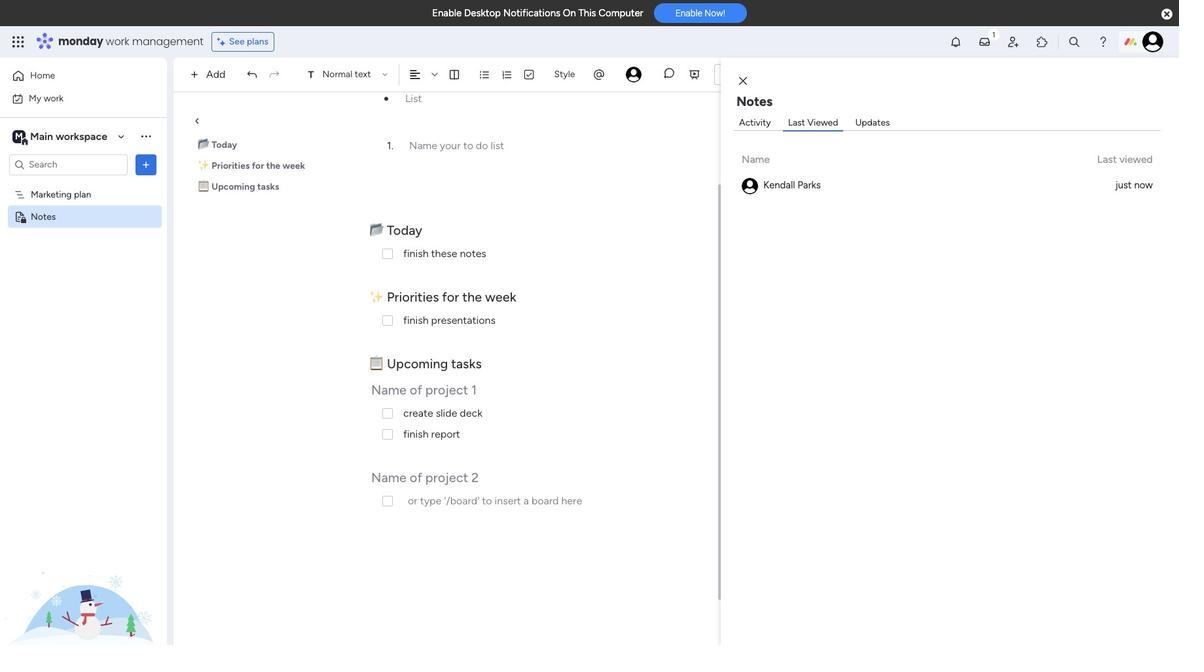 Task type: describe. For each thing, give the bounding box(es) containing it.
1 vertical spatial for
[[442, 289, 459, 305]]

last viewed
[[1097, 153, 1153, 166]]

0 vertical spatial 📋 upcoming tasks
[[198, 181, 279, 192]]

1 .
[[387, 139, 393, 152]]

dapulse close image
[[1162, 8, 1173, 21]]

0 vertical spatial ✨ priorities for the week
[[198, 160, 305, 172]]

notifications
[[503, 7, 561, 19]]

0 horizontal spatial kendall parks image
[[742, 178, 758, 194]]

search everything image
[[1068, 35, 1081, 48]]

1
[[387, 139, 391, 152]]

1 vertical spatial the
[[462, 289, 482, 305]]

marketing
[[31, 189, 72, 200]]

undo ⌘+z image
[[246, 69, 258, 81]]

workspace
[[56, 130, 107, 142]]

inbox image
[[978, 35, 991, 48]]

home
[[30, 70, 55, 81]]

1 horizontal spatial 1 image
[[988, 27, 1000, 42]]

options image
[[139, 158, 153, 171]]

1 horizontal spatial 📂 today
[[369, 223, 426, 238]]

1 vertical spatial week
[[485, 289, 516, 305]]

now!
[[705, 8, 725, 18]]

main
[[30, 130, 53, 142]]

workspace image
[[12, 129, 26, 144]]

presentations
[[431, 314, 496, 327]]

enable now!
[[675, 8, 725, 18]]

create slide deck
[[403, 407, 482, 420]]

report
[[431, 428, 460, 441]]

finish report
[[403, 428, 460, 441]]

apps image
[[1036, 35, 1049, 48]]

slide
[[436, 407, 457, 420]]

add button
[[185, 64, 233, 85]]

normal
[[322, 69, 352, 80]]

notes
[[460, 247, 486, 260]]

last viewed
[[788, 117, 838, 128]]

0 horizontal spatial 📂 today
[[198, 139, 237, 151]]

layout image
[[449, 69, 461, 81]]

1 vertical spatial tasks
[[451, 356, 482, 372]]

desktop
[[464, 7, 501, 19]]

0 horizontal spatial notes
[[31, 211, 56, 222]]

numbered list image
[[501, 69, 513, 81]]

finish presentations
[[403, 314, 496, 327]]

0 horizontal spatial priorities
[[212, 160, 250, 172]]

text
[[355, 69, 371, 80]]

private board image
[[14, 210, 26, 223]]

work for my
[[44, 93, 64, 104]]

0 horizontal spatial for
[[252, 160, 264, 172]]

just
[[1115, 179, 1132, 191]]

name
[[742, 153, 770, 166]]

work for monday
[[106, 34, 129, 49]]

checklist image
[[523, 69, 535, 81]]

close image
[[739, 76, 747, 86]]

my
[[29, 93, 41, 104]]

last for last viewed
[[1097, 153, 1117, 166]]

workspace selection element
[[12, 129, 109, 146]]

workspace options image
[[139, 130, 153, 143]]

monday
[[58, 34, 103, 49]]

1 horizontal spatial priorities
[[387, 289, 439, 305]]

kendall parks
[[763, 179, 821, 191]]

1 vertical spatial 📋
[[369, 356, 384, 372]]

finish for finish these notes
[[403, 247, 429, 260]]

board activity image
[[626, 67, 642, 82]]

mention image
[[593, 68, 606, 81]]

1 horizontal spatial ✨ priorities for the week
[[369, 289, 516, 305]]

lottie animation image
[[0, 513, 167, 646]]

home button
[[8, 65, 141, 86]]

parks
[[798, 179, 821, 191]]



Task type: locate. For each thing, give the bounding box(es) containing it.
viewed
[[1120, 153, 1153, 166]]

work right my
[[44, 93, 64, 104]]

1 horizontal spatial last
[[1097, 153, 1117, 166]]

1 vertical spatial 1 image
[[384, 97, 388, 101]]

0 vertical spatial the
[[266, 160, 280, 172]]

option
[[0, 183, 167, 185]]

help image
[[1097, 35, 1110, 48]]

today
[[212, 139, 237, 151], [387, 223, 422, 238]]

normal text
[[322, 69, 371, 80]]

see plans
[[229, 36, 269, 47]]

share
[[739, 68, 762, 80]]

finish these notes
[[403, 247, 486, 260]]

my work button
[[8, 88, 141, 109]]

on
[[563, 7, 576, 19]]

1 vertical spatial kendall parks image
[[742, 178, 758, 194]]

kendall parks image
[[1143, 31, 1163, 52], [742, 178, 758, 194]]

0 vertical spatial today
[[212, 139, 237, 151]]

1 horizontal spatial ✨
[[369, 289, 384, 305]]

0 vertical spatial last
[[788, 117, 805, 128]]

1 horizontal spatial notes
[[737, 94, 773, 109]]

0 horizontal spatial enable
[[432, 7, 462, 19]]

✨
[[198, 160, 210, 172], [369, 289, 384, 305]]

enable left desktop
[[432, 7, 462, 19]]

0 horizontal spatial the
[[266, 160, 280, 172]]

0 horizontal spatial last
[[788, 117, 805, 128]]

m
[[15, 131, 23, 142]]

0 horizontal spatial 📋
[[198, 181, 210, 192]]

style button
[[548, 64, 581, 86]]

1 horizontal spatial kendall parks image
[[1143, 31, 1163, 52]]

my work
[[29, 93, 64, 104]]

0 horizontal spatial 📂
[[198, 139, 210, 151]]

deck
[[460, 407, 482, 420]]

1 horizontal spatial 📋
[[369, 356, 384, 372]]

now
[[1134, 179, 1153, 191]]

1 vertical spatial 📋 upcoming tasks
[[369, 356, 482, 372]]

monday work management
[[58, 34, 203, 49]]

enable for enable desktop notifications on this computer
[[432, 7, 462, 19]]

0 vertical spatial finish
[[403, 247, 429, 260]]

0 vertical spatial week
[[283, 160, 305, 172]]

1 horizontal spatial upcoming
[[387, 356, 448, 372]]

enable for enable now!
[[675, 8, 703, 18]]

management
[[132, 34, 203, 49]]

enable inside button
[[675, 8, 703, 18]]

notes
[[737, 94, 773, 109], [31, 211, 56, 222]]

1 vertical spatial upcoming
[[387, 356, 448, 372]]

0 horizontal spatial tasks
[[257, 181, 279, 192]]

0 vertical spatial upcoming
[[212, 181, 255, 192]]

0 horizontal spatial today
[[212, 139, 237, 151]]

1 image
[[988, 27, 1000, 42], [384, 97, 388, 101]]

this
[[578, 7, 596, 19]]

1 finish from the top
[[403, 247, 429, 260]]

0 vertical spatial priorities
[[212, 160, 250, 172]]

2 vertical spatial finish
[[403, 428, 429, 441]]

share button
[[715, 64, 768, 85]]

finish for finish report
[[403, 428, 429, 441]]

notes up activity
[[737, 94, 773, 109]]

just now
[[1115, 179, 1153, 191]]

kendall parks image down dapulse close image
[[1143, 31, 1163, 52]]

1 vertical spatial today
[[387, 223, 422, 238]]

2 finish from the top
[[403, 314, 429, 327]]

enable left now!
[[675, 8, 703, 18]]

plans
[[247, 36, 269, 47]]

0 vertical spatial for
[[252, 160, 264, 172]]

finish left presentations
[[403, 314, 429, 327]]

📋 upcoming tasks
[[198, 181, 279, 192], [369, 356, 482, 372]]

1 horizontal spatial 📂
[[369, 223, 384, 238]]

priorities
[[212, 160, 250, 172], [387, 289, 439, 305]]

select product image
[[12, 35, 25, 48]]

lottie animation element
[[0, 513, 167, 646]]

see plans button
[[211, 32, 274, 52]]

0 horizontal spatial ✨ priorities for the week
[[198, 160, 305, 172]]

0 vertical spatial kendall parks image
[[1143, 31, 1163, 52]]

1 vertical spatial priorities
[[387, 289, 439, 305]]

enable
[[432, 7, 462, 19], [675, 8, 703, 18]]

notifications image
[[949, 35, 962, 48]]

0 vertical spatial tasks
[[257, 181, 279, 192]]

these
[[431, 247, 457, 260]]

add
[[206, 68, 226, 81]]

0 horizontal spatial 1 image
[[384, 97, 388, 101]]

last for last viewed
[[788, 117, 805, 128]]

upcoming
[[212, 181, 255, 192], [387, 356, 448, 372]]

finish for finish presentations
[[403, 314, 429, 327]]

✨ priorities for the week
[[198, 160, 305, 172], [369, 289, 516, 305]]

📋
[[198, 181, 210, 192], [369, 356, 384, 372]]

1 vertical spatial 📂
[[369, 223, 384, 238]]

finish left these
[[403, 247, 429, 260]]

0 horizontal spatial 📋 upcoming tasks
[[198, 181, 279, 192]]

bulleted list image
[[479, 69, 491, 81]]

kendall parks image down name at the right
[[742, 178, 758, 194]]

1 image left the invite members icon
[[988, 27, 1000, 42]]

3 finish from the top
[[403, 428, 429, 441]]

1 vertical spatial last
[[1097, 153, 1117, 166]]

week
[[283, 160, 305, 172], [485, 289, 516, 305]]

notes right private board icon
[[31, 211, 56, 222]]

0 horizontal spatial ✨
[[198, 160, 210, 172]]

1 horizontal spatial 📋 upcoming tasks
[[369, 356, 482, 372]]

1 vertical spatial notes
[[31, 211, 56, 222]]

enable desktop notifications on this computer
[[432, 7, 643, 19]]

tasks
[[257, 181, 279, 192], [451, 356, 482, 372]]

📂
[[198, 139, 210, 151], [369, 223, 384, 238]]

1 horizontal spatial tasks
[[451, 356, 482, 372]]

0 vertical spatial notes
[[737, 94, 773, 109]]

list box containing marketing plan
[[0, 181, 167, 405]]

1 horizontal spatial for
[[442, 289, 459, 305]]

.
[[391, 139, 393, 152]]

1 horizontal spatial enable
[[675, 8, 703, 18]]

work inside button
[[44, 93, 64, 104]]

plan
[[74, 189, 91, 200]]

📂 today
[[198, 139, 237, 151], [369, 223, 426, 238]]

0 vertical spatial 📋
[[198, 181, 210, 192]]

work right monday
[[106, 34, 129, 49]]

1 horizontal spatial today
[[387, 223, 422, 238]]

1 image up 1
[[384, 97, 388, 101]]

computer
[[599, 7, 643, 19]]

viewed
[[808, 117, 838, 128]]

0 vertical spatial ✨
[[198, 160, 210, 172]]

1 vertical spatial ✨ priorities for the week
[[369, 289, 516, 305]]

the
[[266, 160, 280, 172], [462, 289, 482, 305]]

finish down create
[[403, 428, 429, 441]]

list box
[[0, 181, 167, 405]]

enable now! button
[[654, 3, 747, 23]]

1 vertical spatial finish
[[403, 314, 429, 327]]

1 vertical spatial 📂 today
[[369, 223, 426, 238]]

0 horizontal spatial work
[[44, 93, 64, 104]]

1 vertical spatial ✨
[[369, 289, 384, 305]]

0 vertical spatial work
[[106, 34, 129, 49]]

0 vertical spatial 1 image
[[988, 27, 1000, 42]]

Search in workspace field
[[27, 157, 109, 172]]

see
[[229, 36, 245, 47]]

invite members image
[[1007, 35, 1020, 48]]

0 horizontal spatial week
[[283, 160, 305, 172]]

1 horizontal spatial the
[[462, 289, 482, 305]]

activity
[[739, 117, 771, 128]]

1 vertical spatial work
[[44, 93, 64, 104]]

create
[[403, 407, 433, 420]]

last
[[788, 117, 805, 128], [1097, 153, 1117, 166]]

kendall
[[763, 179, 795, 191]]

0 vertical spatial 📂 today
[[198, 139, 237, 151]]

updates
[[855, 117, 890, 128]]

finish
[[403, 247, 429, 260], [403, 314, 429, 327], [403, 428, 429, 441]]

0 vertical spatial 📂
[[198, 139, 210, 151]]

for
[[252, 160, 264, 172], [442, 289, 459, 305]]

style
[[554, 69, 575, 80]]

1 horizontal spatial work
[[106, 34, 129, 49]]

marketing plan
[[31, 189, 91, 200]]

work
[[106, 34, 129, 49], [44, 93, 64, 104]]

main workspace
[[30, 130, 107, 142]]

0 horizontal spatial upcoming
[[212, 181, 255, 192]]

1 horizontal spatial week
[[485, 289, 516, 305]]



Task type: vqa. For each thing, say whether or not it's contained in the screenshot.
"Search" image
no



